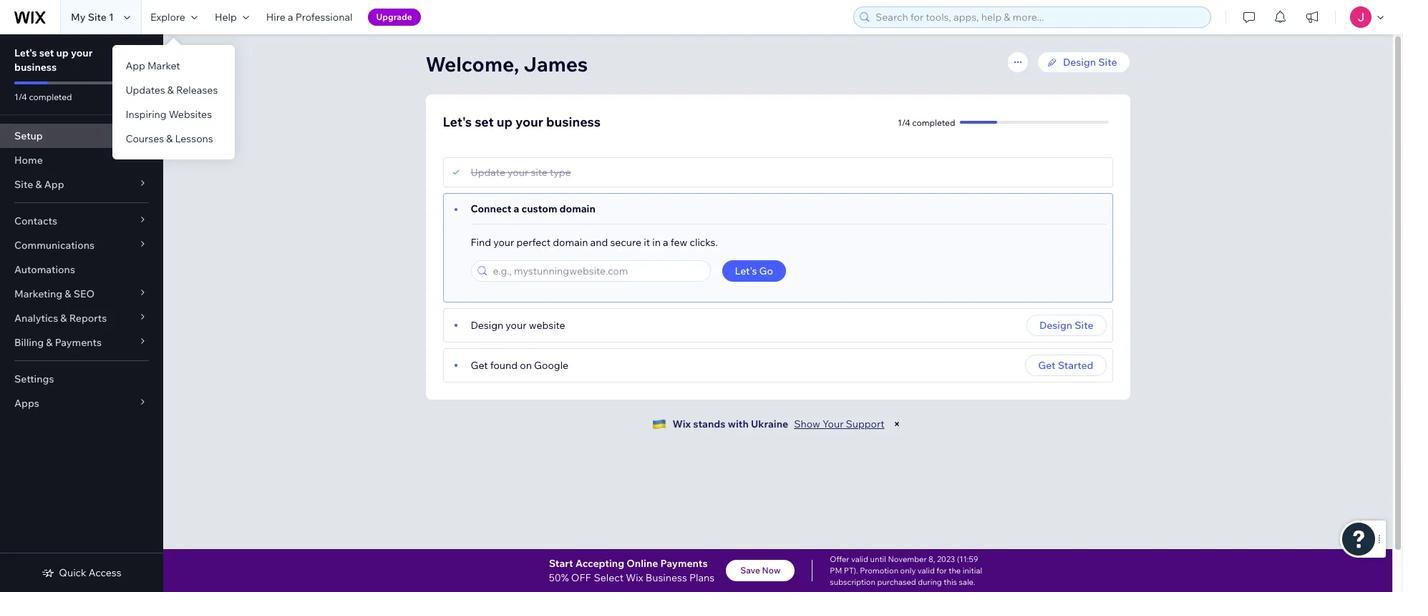 Task type: vqa. For each thing, say whether or not it's contained in the screenshot.
"Contacts" inside 'Import Contacts' Button
no



Task type: locate. For each thing, give the bounding box(es) containing it.
domain left the and at the top left of the page
[[553, 236, 588, 249]]

& up inspiring websites
[[167, 84, 174, 97]]

0 horizontal spatial business
[[14, 61, 57, 74]]

app market
[[126, 59, 180, 72]]

show your support button
[[794, 418, 885, 431]]

a left custom
[[514, 203, 519, 215]]

show
[[794, 418, 820, 431]]

until
[[870, 555, 886, 565]]

0 vertical spatial business
[[14, 61, 57, 74]]

design your website
[[471, 319, 565, 332]]

let's set up your business up update your site type
[[443, 114, 601, 130]]

2 vertical spatial a
[[663, 236, 668, 249]]

on
[[520, 359, 532, 372]]

1/4 completed
[[14, 92, 72, 102], [898, 117, 955, 128]]

ukraine
[[751, 418, 788, 431]]

1 horizontal spatial 1/4
[[898, 117, 910, 128]]

0 horizontal spatial let's set up your business
[[14, 47, 93, 74]]

app inside app market 'link'
[[126, 59, 145, 72]]

2 horizontal spatial let's
[[735, 265, 757, 278]]

1 vertical spatial wix
[[626, 572, 643, 585]]

design
[[1063, 56, 1096, 69], [471, 319, 503, 332], [1040, 319, 1073, 332]]

0 vertical spatial payments
[[55, 336, 102, 349]]

app up 'updates'
[[126, 59, 145, 72]]

purchased
[[877, 578, 916, 588]]

& left reports
[[60, 312, 67, 325]]

up
[[56, 47, 69, 59], [497, 114, 513, 130]]

domain
[[560, 203, 596, 215], [553, 236, 588, 249]]

a right in
[[663, 236, 668, 249]]

1 horizontal spatial let's set up your business
[[443, 114, 601, 130]]

& left seo
[[65, 288, 71, 301]]

1 vertical spatial up
[[497, 114, 513, 130]]

billing
[[14, 336, 44, 349]]

design site up get started 'button'
[[1040, 319, 1094, 332]]

design site inside button
[[1040, 319, 1094, 332]]

marketing
[[14, 288, 62, 301]]

get left started
[[1038, 359, 1056, 372]]

valid
[[851, 555, 868, 565], [918, 566, 935, 576]]

let's set up your business down my
[[14, 47, 93, 74]]

your for find
[[493, 236, 514, 249]]

&
[[167, 84, 174, 97], [166, 132, 173, 145], [35, 178, 42, 191], [65, 288, 71, 301], [60, 312, 67, 325], [46, 336, 53, 349]]

the
[[949, 566, 961, 576]]

explore
[[150, 11, 185, 24]]

0 vertical spatial design site
[[1063, 56, 1117, 69]]

a right hire
[[288, 11, 293, 24]]

payments inside dropdown button
[[55, 336, 102, 349]]

1 horizontal spatial wix
[[673, 418, 691, 431]]

payments inside the "start accepting online payments 50% off select wix business plans"
[[661, 558, 708, 571]]

1 vertical spatial business
[[546, 114, 601, 130]]

1 horizontal spatial 1/4 completed
[[898, 117, 955, 128]]

design down search for tools, apps, help & more... field
[[1063, 56, 1096, 69]]

& down inspiring websites
[[166, 132, 173, 145]]

let's set up your business
[[14, 47, 93, 74], [443, 114, 601, 130]]

(11:59
[[957, 555, 978, 565]]

domain for custom
[[560, 203, 596, 215]]

0 horizontal spatial wix
[[626, 572, 643, 585]]

1 vertical spatial app
[[44, 178, 64, 191]]

get started button
[[1025, 355, 1106, 377]]

2 get from the left
[[1038, 359, 1056, 372]]

your down my
[[71, 47, 93, 59]]

1 vertical spatial payments
[[661, 558, 708, 571]]

my
[[71, 11, 86, 24]]

initial
[[963, 566, 982, 576]]

1 horizontal spatial get
[[1038, 359, 1056, 372]]

1 vertical spatial let's
[[443, 114, 472, 130]]

inspiring websites link
[[113, 102, 235, 127]]

get left found
[[471, 359, 488, 372]]

0 horizontal spatial app
[[44, 178, 64, 191]]

1 horizontal spatial app
[[126, 59, 145, 72]]

reports
[[69, 312, 107, 325]]

0 horizontal spatial up
[[56, 47, 69, 59]]

your right find
[[493, 236, 514, 249]]

quick
[[59, 567, 86, 580]]

updates
[[126, 84, 165, 97]]

& inside "dropdown button"
[[60, 312, 67, 325]]

payments
[[55, 336, 102, 349], [661, 558, 708, 571]]

site inside dropdown button
[[14, 178, 33, 191]]

1 vertical spatial design site
[[1040, 319, 1094, 332]]

0 vertical spatial domain
[[560, 203, 596, 215]]

& inside dropdown button
[[35, 178, 42, 191]]

start accepting online payments 50% off select wix business plans
[[549, 558, 715, 585]]

0 vertical spatial completed
[[29, 92, 72, 102]]

0 horizontal spatial let's
[[14, 47, 37, 59]]

apps button
[[0, 392, 163, 416]]

wix inside the "start accepting online payments 50% off select wix business plans"
[[626, 572, 643, 585]]

0 vertical spatial set
[[39, 47, 54, 59]]

0 horizontal spatial 1/4
[[14, 92, 27, 102]]

welcome,
[[426, 52, 519, 77]]

1 vertical spatial domain
[[553, 236, 588, 249]]

design up found
[[471, 319, 503, 332]]

quick access button
[[42, 567, 121, 580]]

design inside "link"
[[1063, 56, 1096, 69]]

payments up business
[[661, 558, 708, 571]]

wix down online
[[626, 572, 643, 585]]

wix left stands
[[673, 418, 691, 431]]

save
[[740, 566, 760, 576]]

0 vertical spatial let's set up your business
[[14, 47, 93, 74]]

1 vertical spatial let's set up your business
[[443, 114, 601, 130]]

your left "website"
[[506, 319, 527, 332]]

0 horizontal spatial 1/4 completed
[[14, 92, 72, 102]]

payments down the analytics & reports "dropdown button"
[[55, 336, 102, 349]]

0 vertical spatial app
[[126, 59, 145, 72]]

1
[[109, 11, 114, 24]]

0 horizontal spatial payments
[[55, 336, 102, 349]]

completed
[[29, 92, 72, 102], [912, 117, 955, 128]]

1/4
[[14, 92, 27, 102], [898, 117, 910, 128]]

welcome, james
[[426, 52, 588, 77]]

2 horizontal spatial a
[[663, 236, 668, 249]]

1 vertical spatial completed
[[912, 117, 955, 128]]

automations link
[[0, 258, 163, 282]]

updates & releases
[[126, 84, 218, 97]]

& down the home
[[35, 178, 42, 191]]

business up type
[[546, 114, 601, 130]]

2 vertical spatial let's
[[735, 265, 757, 278]]

pt).
[[844, 566, 858, 576]]

get inside 'button'
[[1038, 359, 1056, 372]]

courses
[[126, 132, 164, 145]]

get found on google
[[471, 359, 569, 372]]

0 vertical spatial 1/4 completed
[[14, 92, 72, 102]]

off
[[571, 572, 591, 585]]

& for courses
[[166, 132, 173, 145]]

website
[[529, 319, 565, 332]]

this
[[944, 578, 957, 588]]

1 vertical spatial valid
[[918, 566, 935, 576]]

0 vertical spatial up
[[56, 47, 69, 59]]

1 horizontal spatial completed
[[912, 117, 955, 128]]

apps
[[14, 397, 39, 410]]

1 horizontal spatial let's
[[443, 114, 472, 130]]

0 horizontal spatial set
[[39, 47, 54, 59]]

1 vertical spatial 1/4 completed
[[898, 117, 955, 128]]

a
[[288, 11, 293, 24], [514, 203, 519, 215], [663, 236, 668, 249]]

setup
[[14, 130, 43, 142]]

& for site
[[35, 178, 42, 191]]

go
[[759, 265, 773, 278]]

0 horizontal spatial get
[[471, 359, 488, 372]]

get
[[471, 359, 488, 372], [1038, 359, 1056, 372]]

offer valid until november 8, 2023 (11:59 pm pt). promotion only valid for the initial subscription purchased during this sale.
[[830, 555, 982, 588]]

design site down search for tools, apps, help & more... field
[[1063, 56, 1117, 69]]

valid up during
[[918, 566, 935, 576]]

1 get from the left
[[471, 359, 488, 372]]

your for update
[[508, 166, 529, 179]]

courses & lessons
[[126, 132, 213, 145]]

your left the site on the left top
[[508, 166, 529, 179]]

& for updates
[[167, 84, 174, 97]]

valid up pt).
[[851, 555, 868, 565]]

domain up find your perfect domain and secure it in a few clicks.
[[560, 203, 596, 215]]

wix
[[673, 418, 691, 431], [626, 572, 643, 585]]

set inside let's set up your business
[[39, 47, 54, 59]]

0 horizontal spatial a
[[288, 11, 293, 24]]

1 horizontal spatial a
[[514, 203, 519, 215]]

& inside dropdown button
[[46, 336, 53, 349]]

1 horizontal spatial valid
[[918, 566, 935, 576]]

1 vertical spatial set
[[475, 114, 494, 130]]

0 vertical spatial 1/4
[[14, 92, 27, 102]]

0 vertical spatial a
[[288, 11, 293, 24]]

your
[[71, 47, 93, 59], [515, 114, 543, 130], [508, 166, 529, 179], [493, 236, 514, 249], [506, 319, 527, 332]]

app down home link
[[44, 178, 64, 191]]

design site inside "link"
[[1063, 56, 1117, 69]]

hire
[[266, 11, 286, 24]]

1 vertical spatial a
[[514, 203, 519, 215]]

subscription
[[830, 578, 876, 588]]

get for get started
[[1038, 359, 1056, 372]]

0 vertical spatial let's
[[14, 47, 37, 59]]

design up get started 'button'
[[1040, 319, 1073, 332]]

get for get found on google
[[471, 359, 488, 372]]

james
[[524, 52, 588, 77]]

app market link
[[113, 54, 235, 78]]

0 vertical spatial valid
[[851, 555, 868, 565]]

& right "billing"
[[46, 336, 53, 349]]

business up setup
[[14, 61, 57, 74]]

and
[[590, 236, 608, 249]]

site & app
[[14, 178, 64, 191]]

& inside popup button
[[65, 288, 71, 301]]

1 horizontal spatial payments
[[661, 558, 708, 571]]

seo
[[74, 288, 95, 301]]

1 horizontal spatial set
[[475, 114, 494, 130]]

0 horizontal spatial completed
[[29, 92, 72, 102]]

your for design
[[506, 319, 527, 332]]

home link
[[0, 148, 163, 173]]



Task type: describe. For each thing, give the bounding box(es) containing it.
Search for tools, apps, help & more... field
[[871, 7, 1206, 27]]

billing & payments button
[[0, 331, 163, 355]]

support
[[846, 418, 885, 431]]

& for billing
[[46, 336, 53, 349]]

communications
[[14, 239, 95, 252]]

quick access
[[59, 567, 121, 580]]

1 horizontal spatial up
[[497, 114, 513, 130]]

your
[[823, 418, 844, 431]]

1/4 inside sidebar element
[[14, 92, 27, 102]]

design inside design site button
[[1040, 319, 1073, 332]]

& for analytics
[[60, 312, 67, 325]]

save now button
[[726, 561, 795, 582]]

in
[[652, 236, 661, 249]]

websites
[[169, 108, 212, 121]]

analytics & reports
[[14, 312, 107, 325]]

update your site type
[[471, 166, 571, 179]]

1 vertical spatial 1/4
[[898, 117, 910, 128]]

connect
[[471, 203, 511, 215]]

online
[[627, 558, 658, 571]]

1 horizontal spatial business
[[546, 114, 601, 130]]

business
[[646, 572, 687, 585]]

few
[[671, 236, 687, 249]]

releases
[[176, 84, 218, 97]]

1/4 completed inside sidebar element
[[14, 92, 72, 102]]

billing & payments
[[14, 336, 102, 349]]

start
[[549, 558, 573, 571]]

hire a professional link
[[258, 0, 361, 34]]

design site button
[[1027, 315, 1106, 336]]

upgrade button
[[368, 9, 421, 26]]

inspiring
[[126, 108, 167, 121]]

let's set up your business inside sidebar element
[[14, 47, 93, 74]]

get started
[[1038, 359, 1094, 372]]

find
[[471, 236, 491, 249]]

access
[[89, 567, 121, 580]]

let's go button
[[722, 261, 786, 282]]

accepting
[[575, 558, 624, 571]]

automations
[[14, 263, 75, 276]]

analytics & reports button
[[0, 306, 163, 331]]

site
[[531, 166, 548, 179]]

let's inside button
[[735, 265, 757, 278]]

with
[[728, 418, 749, 431]]

lessons
[[175, 132, 213, 145]]

home
[[14, 154, 43, 167]]

select
[[594, 572, 624, 585]]

sidebar element
[[0, 34, 163, 593]]

up inside let's set up your business
[[56, 47, 69, 59]]

contacts button
[[0, 209, 163, 233]]

site & app button
[[0, 173, 163, 197]]

custom
[[522, 203, 557, 215]]

google
[[534, 359, 569, 372]]

a for custom
[[514, 203, 519, 215]]

8,
[[929, 555, 935, 565]]

secure
[[610, 236, 642, 249]]

now
[[762, 566, 781, 576]]

november
[[888, 555, 927, 565]]

save now
[[740, 566, 781, 576]]

let's inside let's set up your business
[[14, 47, 37, 59]]

offer
[[830, 555, 849, 565]]

connect a custom domain
[[471, 203, 596, 215]]

settings link
[[0, 367, 163, 392]]

market
[[147, 59, 180, 72]]

perfect
[[517, 236, 551, 249]]

setup link
[[0, 124, 163, 148]]

marketing & seo
[[14, 288, 95, 301]]

design site link
[[1037, 52, 1130, 73]]

help
[[215, 11, 237, 24]]

promotion
[[860, 566, 899, 576]]

& for marketing
[[65, 288, 71, 301]]

clicks.
[[690, 236, 718, 249]]

marketing & seo button
[[0, 282, 163, 306]]

your up update your site type
[[515, 114, 543, 130]]

courses & lessons link
[[113, 127, 235, 151]]

upgrade
[[376, 11, 412, 22]]

app inside 'site & app' dropdown button
[[44, 178, 64, 191]]

plans
[[689, 572, 715, 585]]

sale.
[[959, 578, 975, 588]]

site inside button
[[1075, 319, 1094, 332]]

0 vertical spatial wix
[[673, 418, 691, 431]]

business inside let's set up your business
[[14, 61, 57, 74]]

hire a professional
[[266, 11, 353, 24]]

during
[[918, 578, 942, 588]]

find your perfect domain and secure it in a few clicks.
[[471, 236, 718, 249]]

0 horizontal spatial valid
[[851, 555, 868, 565]]

site inside "link"
[[1098, 56, 1117, 69]]

stands
[[693, 418, 726, 431]]

pm
[[830, 566, 842, 576]]

your inside let's set up your business
[[71, 47, 93, 59]]

a for professional
[[288, 11, 293, 24]]

domain for perfect
[[553, 236, 588, 249]]

found
[[490, 359, 518, 372]]

analytics
[[14, 312, 58, 325]]

communications button
[[0, 233, 163, 258]]

let's go
[[735, 265, 773, 278]]

update
[[471, 166, 505, 179]]

2023
[[937, 555, 955, 565]]

e.g., mystunningwebsite.com field
[[489, 261, 706, 281]]

only
[[900, 566, 916, 576]]

inspiring websites
[[126, 108, 212, 121]]

completed inside sidebar element
[[29, 92, 72, 102]]

it
[[644, 236, 650, 249]]

updates & releases link
[[113, 78, 235, 102]]

type
[[550, 166, 571, 179]]

my site 1
[[71, 11, 114, 24]]

for
[[937, 566, 947, 576]]



